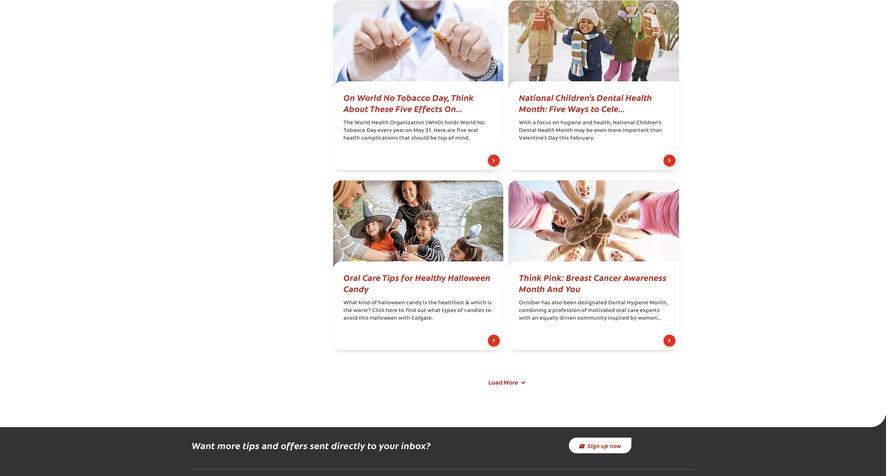 Task type: vqa. For each thing, say whether or not it's contained in the screenshot.
Mouthwashes & Rinses link
no



Task type: describe. For each thing, give the bounding box(es) containing it.
avoid
[[344, 316, 358, 321]]

also
[[552, 301, 563, 306]]

footer containing on world no tobacco day, think about these five effects on...
[[328, 0, 684, 399]]

health inside national children's dental health month: five ways to cele...
[[626, 92, 652, 103]]

on inside with a focus on hygiene and health, national children's dental health month may be even more important than valentine's day this february.
[[553, 121, 560, 126]]

find
[[406, 309, 416, 314]]

five inside on world no tobacco day, think about these five effects on...
[[396, 103, 412, 114]]

hygiene
[[561, 121, 582, 126]]

31.
[[426, 128, 433, 133]]

for
[[401, 272, 413, 283]]

october
[[519, 301, 540, 306]]

driven
[[560, 316, 577, 321]]

experts
[[640, 309, 660, 314]]

been
[[564, 301, 577, 306]]

rounded corner image
[[871, 412, 887, 428]]

1 vertical spatial more
[[217, 440, 241, 452]]

more
[[504, 378, 518, 387]]

holds
[[445, 121, 459, 126]]

year
[[393, 128, 404, 133]]

click
[[372, 309, 385, 314]]

which
[[471, 301, 487, 306]]

&
[[466, 301, 470, 306]]

awareness
[[624, 272, 667, 283]]

oral inside the world health organization (who) holds world no tobacco day every year on may 31. here are five oral health complications that should be top of mind.
[[468, 128, 478, 133]]

kind
[[359, 301, 370, 306]]

think pink: breast cancer awareness month and you
[[519, 272, 667, 295]]

think inside think pink: breast cancer awareness month and you
[[519, 272, 542, 283]]

dental inside october has also been designated dental hygiene month, combining a profession of motivated oral care experts with an equally driven community inspired by women'...
[[609, 301, 626, 306]]

tips
[[243, 440, 260, 452]]

sent
[[310, 440, 329, 452]]

healthy
[[415, 272, 446, 283]]

organization
[[390, 121, 424, 126]]

what kind of halloween candy is the healthiest & which is the worst? click here to find out what types of candies to avoid this halloween with colgate.
[[344, 301, 492, 321]]

health inside the world health organization (who) holds world no tobacco day every year on may 31. here are five oral health complications that should be top of mind.
[[372, 121, 389, 126]]

on
[[344, 92, 355, 103]]

candy
[[344, 283, 369, 295]]

valentine's
[[519, 136, 547, 141]]

inbox?
[[401, 440, 431, 452]]

are
[[448, 128, 456, 133]]

0 horizontal spatial the
[[344, 309, 352, 314]]

by
[[631, 316, 637, 321]]

month inside with a focus on hygiene and health, national children's dental health month may be even more important than valentine's day this february.
[[556, 128, 573, 133]]

children's inside with a focus on hygiene and health, national children's dental health month may be even more important than valentine's day this february.
[[637, 121, 662, 126]]

halloween
[[378, 301, 405, 306]]

motivated
[[588, 309, 615, 314]]

healthiest
[[439, 301, 464, 306]]

national children's dental health month: five ways to cele...
[[519, 92, 652, 114]]

five
[[457, 128, 467, 133]]

designated
[[578, 301, 607, 306]]

has
[[542, 301, 551, 306]]

women'...
[[638, 316, 662, 321]]

on world no tobacco day, think about these five effects on...
[[344, 92, 474, 114]]

halloween inside what kind of halloween candy is the healthiest & which is the worst? click here to find out what types of candies to avoid this halloween with colgate.
[[370, 316, 398, 321]]

with
[[519, 121, 532, 126]]

care
[[363, 272, 381, 283]]

be inside with a focus on hygiene and health, national children's dental health month may be even more important than valentine's day this february.
[[587, 128, 593, 133]]

tips
[[382, 272, 399, 283]]

your
[[379, 440, 399, 452]]

offers
[[281, 440, 308, 452]]

to left "your"
[[368, 440, 377, 452]]

the world health organization (who) holds world no tobacco day every year on may 31. here are five oral health complications that should be top of mind.
[[344, 121, 485, 141]]

day,
[[433, 92, 450, 103]]

with a focus on hygiene and health, national children's dental health month may be even more important than valentine's day this february.
[[519, 121, 663, 141]]

these
[[370, 103, 394, 114]]

with inside october has also been designated dental hygiene month, combining a profession of motivated oral care experts with an equally driven community inspired by women'...
[[519, 316, 531, 321]]

sign up now link
[[569, 438, 632, 454]]

oral care tips for healthy halloween candy
[[344, 272, 491, 295]]

and
[[547, 283, 564, 295]]

types
[[442, 309, 457, 314]]

top
[[438, 136, 447, 141]]

what
[[344, 301, 358, 306]]

directly
[[331, 440, 365, 452]]

want
[[192, 440, 215, 452]]

this inside what kind of halloween candy is the healthiest & which is the worst? click here to find out what types of candies to avoid this halloween with colgate.
[[359, 316, 369, 321]]

worst?
[[354, 309, 371, 314]]

a inside with a focus on hygiene and health, national children's dental health month may be even more important than valentine's day this february.
[[533, 121, 536, 126]]

health
[[344, 136, 360, 141]]

may
[[575, 128, 585, 133]]

dental inside national children's dental health month: five ways to cele...
[[597, 92, 624, 103]]

and inside with a focus on hygiene and health, national children's dental health month may be even more important than valentine's day this february.
[[583, 121, 593, 126]]

oral inside october has also been designated dental hygiene month, combining a profession of motivated oral care experts with an equally driven community inspired by women'...
[[617, 309, 627, 314]]

think inside on world no tobacco day, think about these five effects on...
[[451, 92, 474, 103]]

equally
[[540, 316, 559, 321]]

to down which
[[486, 309, 491, 314]]

of right types
[[458, 309, 463, 314]]

world up five
[[460, 121, 476, 126]]

month:
[[519, 103, 547, 114]]

tobacco inside the world health organization (who) holds world no tobacco day every year on may 31. here are five oral health complications that should be top of mind.
[[344, 128, 366, 133]]

now
[[610, 442, 622, 450]]

up
[[602, 442, 609, 450]]

oral
[[344, 272, 361, 283]]

inspired
[[608, 316, 630, 321]]

effects
[[414, 103, 443, 114]]

should
[[412, 136, 429, 141]]



Task type: locate. For each thing, give the bounding box(es) containing it.
0 horizontal spatial more
[[217, 440, 241, 452]]

1 horizontal spatial halloween
[[448, 272, 491, 283]]

with inside what kind of halloween candy is the healthiest & which is the worst? click here to find out what types of candies to avoid this halloween with colgate.
[[399, 316, 410, 321]]

1 five from the left
[[396, 103, 412, 114]]

1 vertical spatial think
[[519, 272, 542, 283]]

0 vertical spatial national
[[519, 92, 554, 103]]

this down worst?
[[359, 316, 369, 321]]

day
[[367, 128, 377, 133], [549, 136, 558, 141]]

on right focus
[[553, 121, 560, 126]]

a inside october has also been designated dental hygiene month, combining a profession of motivated oral care experts with an equally driven community inspired by women'...
[[548, 309, 551, 314]]

1 vertical spatial month
[[519, 283, 545, 295]]

of inside october has also been designated dental hygiene month, combining a profession of motivated oral care experts with an equally driven community inspired by women'...
[[582, 309, 587, 314]]

1 vertical spatial the
[[344, 309, 352, 314]]

combining
[[519, 309, 547, 314]]

dental up health,
[[597, 92, 624, 103]]

1 horizontal spatial on
[[553, 121, 560, 126]]

you
[[566, 283, 581, 295]]

more down health,
[[608, 128, 622, 133]]

about
[[344, 103, 369, 114]]

0 horizontal spatial tobacco
[[344, 128, 366, 133]]

mind.
[[455, 136, 470, 141]]

halloween inside "oral care tips for healthy halloween candy"
[[448, 272, 491, 283]]

here
[[434, 128, 446, 133]]

(who)
[[426, 121, 444, 126]]

load more button
[[480, 375, 532, 390]]

no inside the world health organization (who) holds world no tobacco day every year on may 31. here are five oral health complications that should be top of mind.
[[478, 121, 485, 126]]

cancer
[[594, 272, 622, 283]]

0 vertical spatial more
[[608, 128, 622, 133]]

2 five from the left
[[549, 103, 566, 114]]

national up focus
[[519, 92, 554, 103]]

dental
[[597, 92, 624, 103], [519, 128, 537, 133], [609, 301, 626, 306]]

five up focus
[[549, 103, 566, 114]]

pink:
[[544, 272, 564, 283]]

may
[[414, 128, 424, 133]]

important
[[623, 128, 649, 133]]

dental down with
[[519, 128, 537, 133]]

tobacco
[[397, 92, 431, 103], [344, 128, 366, 133]]

a up equally
[[548, 309, 551, 314]]

1 horizontal spatial think
[[519, 272, 542, 283]]

month,
[[650, 301, 668, 306]]

is
[[423, 301, 427, 306], [488, 301, 492, 306]]

1 vertical spatial this
[[359, 316, 369, 321]]

tobacco up organization
[[397, 92, 431, 103]]

1 vertical spatial health
[[372, 121, 389, 126]]

of down the "are"
[[449, 136, 454, 141]]

day inside the world health organization (who) holds world no tobacco day every year on may 31. here are five oral health complications that should be top of mind.
[[367, 128, 377, 133]]

five
[[396, 103, 412, 114], [549, 103, 566, 114]]

1 vertical spatial be
[[430, 136, 437, 141]]

think right day,
[[451, 92, 474, 103]]

sign
[[588, 442, 600, 450]]

dental inside with a focus on hygiene and health, national children's dental health month may be even more important than valentine's day this february.
[[519, 128, 537, 133]]

the
[[344, 121, 353, 126]]

day inside with a focus on hygiene and health, national children's dental health month may be even more important than valentine's day this february.
[[549, 136, 558, 141]]

of
[[449, 136, 454, 141], [372, 301, 377, 306], [458, 309, 463, 314], [582, 309, 587, 314]]

0 vertical spatial day
[[367, 128, 377, 133]]

to inside national children's dental health month: five ways to cele...
[[591, 103, 600, 114]]

out
[[418, 309, 427, 314]]

0 vertical spatial health
[[626, 92, 652, 103]]

candy
[[406, 301, 422, 306]]

children's up hygiene
[[556, 92, 595, 103]]

1 horizontal spatial tobacco
[[397, 92, 431, 103]]

with left an
[[519, 316, 531, 321]]

world right the
[[355, 121, 371, 126]]

to up health,
[[591, 103, 600, 114]]

children's inside national children's dental health month: five ways to cele...
[[556, 92, 595, 103]]

1 vertical spatial oral
[[617, 309, 627, 314]]

1 vertical spatial national
[[613, 121, 635, 126]]

even
[[595, 128, 607, 133]]

1 horizontal spatial national
[[613, 121, 635, 126]]

0 vertical spatial be
[[587, 128, 593, 133]]

the down what
[[344, 309, 352, 314]]

sign up now
[[588, 442, 622, 450]]

0 horizontal spatial and
[[262, 440, 279, 452]]

five up organization
[[396, 103, 412, 114]]

oral
[[468, 128, 478, 133], [617, 309, 627, 314]]

on
[[553, 121, 560, 126], [406, 128, 412, 133]]

a right with
[[533, 121, 536, 126]]

no
[[384, 92, 395, 103], [478, 121, 485, 126]]

october has also been designated dental hygiene month, combining a profession of motivated oral care experts with an equally driven community inspired by women'...
[[519, 301, 668, 321]]

tobacco inside on world no tobacco day, think about these five effects on...
[[397, 92, 431, 103]]

health
[[626, 92, 652, 103], [372, 121, 389, 126], [538, 128, 555, 133]]

0 vertical spatial halloween
[[448, 272, 491, 283]]

february.
[[571, 136, 595, 141]]

halloween up & on the right bottom
[[448, 272, 491, 283]]

ways
[[568, 103, 589, 114]]

1 horizontal spatial month
[[556, 128, 573, 133]]

more left tips at the left of the page
[[217, 440, 241, 452]]

every
[[378, 128, 392, 133]]

0 vertical spatial a
[[533, 121, 536, 126]]

is up out at the bottom left of page
[[423, 301, 427, 306]]

national inside national children's dental health month: five ways to cele...
[[519, 92, 554, 103]]

health up every
[[372, 121, 389, 126]]

be inside the world health organization (who) holds world no tobacco day every year on may 31. here are five oral health complications that should be top of mind.
[[430, 136, 437, 141]]

more inside with a focus on hygiene and health, national children's dental health month may be even more important than valentine's day this february.
[[608, 128, 622, 133]]

1 horizontal spatial the
[[429, 301, 437, 306]]

day up complications
[[367, 128, 377, 133]]

of up click
[[372, 301, 377, 306]]

think left pink:
[[519, 272, 542, 283]]

0 horizontal spatial think
[[451, 92, 474, 103]]

no up organization
[[384, 92, 395, 103]]

0 vertical spatial on
[[553, 121, 560, 126]]

month inside think pink: breast cancer awareness month and you
[[519, 283, 545, 295]]

1 vertical spatial day
[[549, 136, 558, 141]]

health inside with a focus on hygiene and health, national children's dental health month may be even more important than valentine's day this february.
[[538, 128, 555, 133]]

profession
[[553, 309, 580, 314]]

than
[[651, 128, 663, 133]]

1 horizontal spatial with
[[519, 316, 531, 321]]

on...
[[445, 103, 463, 114]]

1 vertical spatial dental
[[519, 128, 537, 133]]

world inside on world no tobacco day, think about these five effects on...
[[357, 92, 382, 103]]

0 vertical spatial and
[[583, 121, 593, 126]]

care
[[628, 309, 639, 314]]

on down organization
[[406, 128, 412, 133]]

0 vertical spatial no
[[384, 92, 395, 103]]

be down 31.
[[430, 136, 437, 141]]

2 vertical spatial health
[[538, 128, 555, 133]]

dental up inspired
[[609, 301, 626, 306]]

community
[[578, 316, 607, 321]]

footer
[[328, 0, 684, 399]]

and up may
[[583, 121, 593, 126]]

1 horizontal spatial a
[[548, 309, 551, 314]]

of up community
[[582, 309, 587, 314]]

month up october
[[519, 283, 545, 295]]

month
[[556, 128, 573, 133], [519, 283, 545, 295]]

0 horizontal spatial halloween
[[370, 316, 398, 321]]

tobacco up health
[[344, 128, 366, 133]]

be right may
[[587, 128, 593, 133]]

with down 'find'
[[399, 316, 410, 321]]

the
[[429, 301, 437, 306], [344, 309, 352, 314]]

0 horizontal spatial month
[[519, 283, 545, 295]]

and right tips at the left of the page
[[262, 440, 279, 452]]

world for on
[[357, 92, 382, 103]]

1 vertical spatial and
[[262, 440, 279, 452]]

0 horizontal spatial be
[[430, 136, 437, 141]]

more
[[608, 128, 622, 133], [217, 440, 241, 452]]

1 horizontal spatial children's
[[637, 121, 662, 126]]

1 vertical spatial children's
[[637, 121, 662, 126]]

0 horizontal spatial is
[[423, 301, 427, 306]]

no inside on world no tobacco day, think about these five effects on...
[[384, 92, 395, 103]]

month down hygiene
[[556, 128, 573, 133]]

1 horizontal spatial be
[[587, 128, 593, 133]]

to
[[591, 103, 600, 114], [399, 309, 405, 314], [486, 309, 491, 314], [368, 440, 377, 452]]

0 vertical spatial children's
[[556, 92, 595, 103]]

is right which
[[488, 301, 492, 306]]

0 vertical spatial the
[[429, 301, 437, 306]]

1 horizontal spatial health
[[538, 128, 555, 133]]

0 horizontal spatial this
[[359, 316, 369, 321]]

1 vertical spatial a
[[548, 309, 551, 314]]

1 horizontal spatial no
[[478, 121, 485, 126]]

0 horizontal spatial day
[[367, 128, 377, 133]]

an
[[532, 316, 538, 321]]

1 vertical spatial no
[[478, 121, 485, 126]]

this
[[560, 136, 569, 141], [359, 316, 369, 321]]

load more
[[489, 378, 518, 387]]

candies
[[465, 309, 485, 314]]

of inside the world health organization (who) holds world no tobacco day every year on may 31. here are five oral health complications that should be top of mind.
[[449, 136, 454, 141]]

with
[[399, 316, 410, 321], [519, 316, 531, 321]]

2 vertical spatial dental
[[609, 301, 626, 306]]

0 vertical spatial oral
[[468, 128, 478, 133]]

2 horizontal spatial health
[[626, 92, 652, 103]]

0 horizontal spatial five
[[396, 103, 412, 114]]

0 horizontal spatial on
[[406, 128, 412, 133]]

complications
[[362, 136, 398, 141]]

the up what
[[429, 301, 437, 306]]

breast
[[566, 272, 592, 283]]

0 vertical spatial dental
[[597, 92, 624, 103]]

2 is from the left
[[488, 301, 492, 306]]

1 horizontal spatial five
[[549, 103, 566, 114]]

oral up inspired
[[617, 309, 627, 314]]

that
[[400, 136, 410, 141]]

world right on on the left top
[[357, 92, 382, 103]]

national up important
[[613, 121, 635, 126]]

here
[[386, 309, 398, 314]]

1 vertical spatial tobacco
[[344, 128, 366, 133]]

0 vertical spatial month
[[556, 128, 573, 133]]

on inside the world health organization (who) holds world no tobacco day every year on may 31. here are five oral health complications that should be top of mind.
[[406, 128, 412, 133]]

1 horizontal spatial this
[[560, 136, 569, 141]]

0 vertical spatial this
[[560, 136, 569, 141]]

colgate.
[[412, 316, 433, 321]]

focus
[[537, 121, 552, 126]]

1 with from the left
[[399, 316, 410, 321]]

1 vertical spatial halloween
[[370, 316, 398, 321]]

what
[[428, 309, 441, 314]]

think
[[451, 92, 474, 103], [519, 272, 542, 283]]

this inside with a focus on hygiene and health, national children's dental health month may be even more important than valentine's day this february.
[[560, 136, 569, 141]]

health right cele... in the top right of the page
[[626, 92, 652, 103]]

1 horizontal spatial more
[[608, 128, 622, 133]]

1 horizontal spatial oral
[[617, 309, 627, 314]]

be
[[587, 128, 593, 133], [430, 136, 437, 141]]

2 with from the left
[[519, 316, 531, 321]]

0 vertical spatial think
[[451, 92, 474, 103]]

five inside national children's dental health month: five ways to cele...
[[549, 103, 566, 114]]

a
[[533, 121, 536, 126], [548, 309, 551, 314]]

1 horizontal spatial day
[[549, 136, 558, 141]]

0 horizontal spatial health
[[372, 121, 389, 126]]

to left 'find'
[[399, 309, 405, 314]]

0 horizontal spatial national
[[519, 92, 554, 103]]

1 horizontal spatial and
[[583, 121, 593, 126]]

this down hygiene
[[560, 136, 569, 141]]

halloween down click
[[370, 316, 398, 321]]

0 horizontal spatial children's
[[556, 92, 595, 103]]

halloween
[[448, 272, 491, 283], [370, 316, 398, 321]]

load
[[489, 378, 503, 387]]

world for the
[[355, 121, 371, 126]]

0 vertical spatial tobacco
[[397, 92, 431, 103]]

children's up than
[[637, 121, 662, 126]]

no right holds
[[478, 121, 485, 126]]

0 horizontal spatial with
[[399, 316, 410, 321]]

world
[[357, 92, 382, 103], [355, 121, 371, 126], [460, 121, 476, 126]]

1 is from the left
[[423, 301, 427, 306]]

1 vertical spatial on
[[406, 128, 412, 133]]

national inside with a focus on hygiene and health, national children's dental health month may be even more important than valentine's day this february.
[[613, 121, 635, 126]]

day down focus
[[549, 136, 558, 141]]

oral right five
[[468, 128, 478, 133]]

0 horizontal spatial a
[[533, 121, 536, 126]]

health down focus
[[538, 128, 555, 133]]

0 horizontal spatial oral
[[468, 128, 478, 133]]

want more tips and offers sent directly to your inbox?
[[192, 440, 431, 452]]

1 horizontal spatial is
[[488, 301, 492, 306]]

health,
[[594, 121, 612, 126]]

0 horizontal spatial no
[[384, 92, 395, 103]]

cele...
[[602, 103, 625, 114]]



